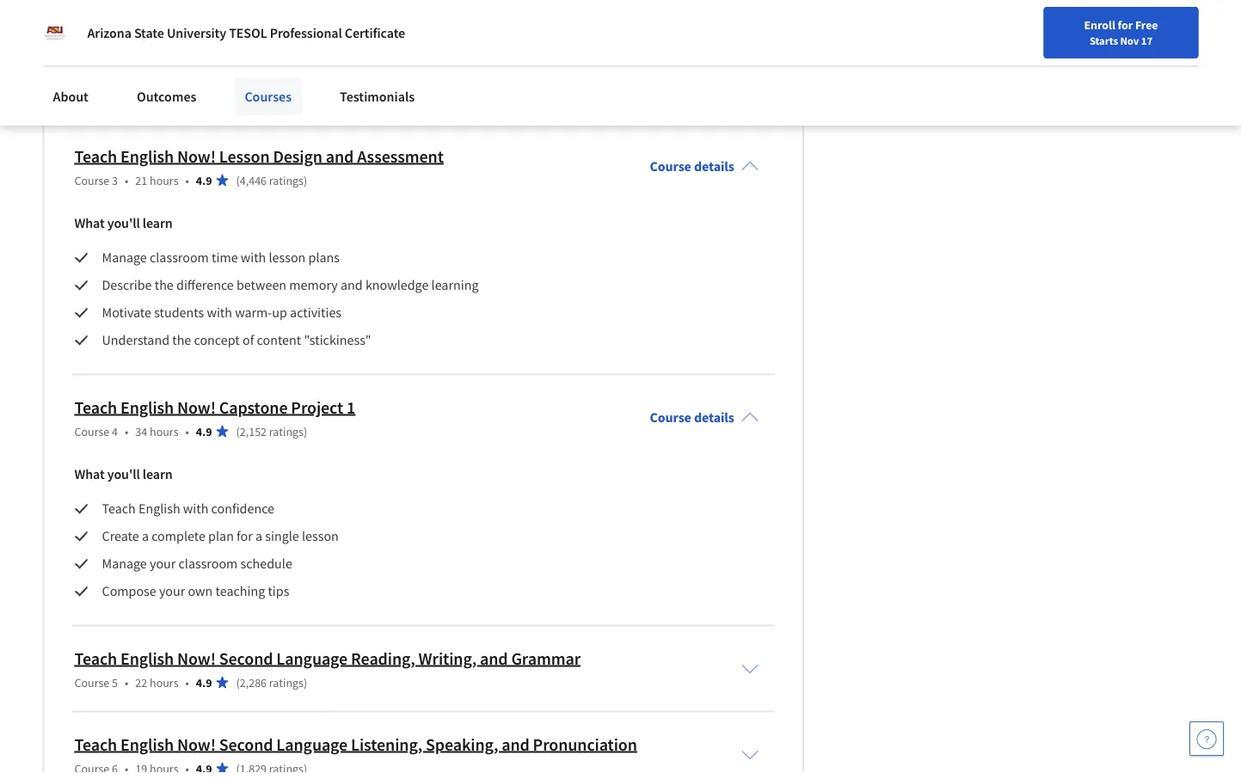 Task type: describe. For each thing, give the bounding box(es) containing it.
plan
[[208, 528, 234, 546]]

) for language
[[304, 675, 307, 691]]

pronunciation
[[533, 734, 637, 756]]

grammar
[[511, 648, 581, 670]]

between
[[237, 277, 287, 294]]

manage your classroom schedule
[[102, 556, 292, 573]]

( for lesson
[[236, 173, 240, 189]]

5
[[112, 675, 118, 691]]

teaching
[[216, 583, 265, 601]]

outcomes
[[137, 88, 196, 105]]

teach english now! second language listening, speaking, and pronunciation
[[74, 734, 637, 756]]

listening,
[[351, 734, 422, 756]]

1 plan from the left
[[311, 83, 334, 98]]

and right memory
[[341, 277, 363, 294]]

what you'll learn for teach english now! capstone project 1
[[74, 466, 173, 484]]

confidence
[[211, 501, 274, 518]]

complete
[[152, 528, 206, 546]]

teach english now! lesson design and assessment link
[[74, 146, 444, 167]]

( 4,446 ratings )
[[236, 173, 307, 189]]

memory
[[289, 277, 338, 294]]

2 plan from the left
[[363, 83, 386, 98]]

warm-
[[235, 305, 272, 322]]

21
[[135, 173, 147, 189]]

with for warm-
[[207, 305, 232, 322]]

( 2,286 ratings )
[[236, 675, 307, 691]]

2 a from the left
[[255, 528, 262, 546]]

assessment
[[357, 146, 444, 167]]

english down gain
[[157, 83, 193, 98]]

content
[[257, 332, 301, 349]]

describe
[[102, 277, 152, 294]]

state for arizona state university tesol professional certificate
[[134, 24, 164, 41]]

compose
[[102, 583, 156, 601]]

ratings for design
[[269, 173, 304, 189]]

testimonials link
[[330, 77, 425, 115]]

university for arizona state university tesol professional certificate
[[167, 24, 226, 41]]

0 vertical spatial with
[[241, 250, 266, 267]]

2,286
[[240, 675, 267, 691]]

now! for teach english now! capstone project 1
[[177, 397, 216, 419]]

teach english now! second language listening, speaking, and pronunciation link
[[74, 734, 637, 756]]

your for own
[[159, 583, 185, 601]]

course details for teach english now! lesson design and assessment
[[650, 158, 734, 176]]

17
[[1141, 34, 1153, 47]]

nov
[[1120, 34, 1139, 47]]

1 vertical spatial lesson
[[302, 528, 339, 546]]

22
[[135, 675, 147, 691]]

courses link
[[234, 77, 302, 115]]

course 4 • 34 hours •
[[74, 424, 189, 440]]

course details button for teach english now! capstone project 1
[[636, 386, 772, 451]]

4,446
[[240, 173, 267, 189]]

up
[[272, 305, 287, 322]]

now! for teach english now! second language listening, speaking, and pronunciation
[[177, 734, 216, 756]]

) for project
[[304, 424, 307, 440]]

0 vertical spatial you'll
[[108, 48, 141, 66]]

0 vertical spatial language
[[196, 83, 245, 98]]

outcomes link
[[126, 77, 207, 115]]

• down teach english now! capstone project 1 link
[[185, 424, 189, 440]]

project
[[291, 397, 343, 419]]

understand the concept of content "stickiness"
[[102, 332, 371, 349]]

enroll
[[1084, 17, 1116, 33]]

teach english now! second language reading, writing, and grammar
[[74, 648, 581, 670]]

enroll for free starts nov 17
[[1084, 17, 1158, 47]]

course 3 • 21 hours •
[[74, 173, 189, 189]]

arizona state university image
[[43, 21, 67, 45]]

"stickiness"
[[304, 332, 371, 349]]

speaking,
[[426, 734, 498, 756]]

motivate students with warm-up activities
[[102, 305, 342, 322]]

difference
[[176, 277, 234, 294]]

learn more button
[[918, 58, 977, 75]]

4.9 for lesson
[[196, 173, 212, 189]]

your for classroom
[[150, 556, 176, 573]]

arizona state university link
[[918, 30, 1057, 51]]

manage classroom time with lesson plans
[[102, 250, 340, 267]]

knowledge
[[366, 277, 429, 294]]

teach english now! lesson design and assessment
[[74, 146, 444, 167]]

3
[[112, 173, 118, 189]]

learn
[[918, 59, 947, 74]]

2,152
[[240, 424, 267, 440]]

1 vertical spatial for
[[237, 528, 253, 546]]

( 2,152 ratings )
[[236, 424, 307, 440]]

manage for manage your classroom schedule
[[102, 556, 147, 573]]

1
[[347, 397, 355, 419]]

capstone
[[219, 397, 288, 419]]

learn more
[[918, 59, 977, 74]]

tips
[[268, 583, 289, 601]]

and right speaking, at the left
[[502, 734, 530, 756]]

course 5 • 22 hours •
[[74, 675, 189, 691]]

course for teach english now! second language reading, writing, and grammar
[[74, 675, 110, 691]]

second for reading,
[[219, 648, 273, 670]]

create a complete plan for a single lesson
[[102, 528, 339, 546]]

and right writing, at the bottom
[[480, 648, 508, 670]]

4
[[112, 424, 118, 440]]

details for teach english now! capstone project 1
[[694, 410, 734, 427]]

starts
[[1090, 34, 1118, 47]]

about
[[53, 88, 89, 105]]

english for teach english with confidence
[[138, 501, 180, 518]]

english for teach english now! lesson design and assessment
[[120, 146, 174, 167]]

about link
[[43, 77, 99, 115]]

coursera image
[[21, 14, 130, 42]]

teach for teach english now! lesson design and assessment
[[74, 146, 117, 167]]

testimonials
[[340, 88, 415, 105]]

plans
[[308, 250, 340, 267]]

1 a from the left
[[142, 528, 149, 546]]

teach for teach english now! second language listening, speaking, and pronunciation
[[74, 734, 117, 756]]

certificate
[[345, 24, 405, 41]]

teach english with confidence
[[102, 501, 274, 518]]

teach for teach english now! capstone project 1
[[74, 397, 117, 419]]

with for confidence
[[183, 501, 209, 518]]

create
[[102, 528, 139, 546]]

professional
[[270, 24, 342, 41]]

gain
[[144, 48, 169, 66]]

teach english now! second language reading, writing, and grammar link
[[74, 648, 581, 670]]

skills
[[74, 48, 106, 66]]

teaching
[[82, 83, 127, 98]]

tesol
[[229, 24, 267, 41]]

course for teach english now! lesson design and assessment
[[74, 173, 110, 189]]

hours for lesson
[[150, 173, 179, 189]]

manage for manage classroom time with lesson plans
[[102, 250, 147, 267]]

english for teach english now! capstone project 1
[[120, 397, 174, 419]]

learn for capstone
[[143, 466, 173, 484]]

motivate
[[102, 305, 151, 322]]

teach for teach english now! second language reading, writing, and grammar
[[74, 648, 117, 670]]

english for teach english now! second language reading, writing, and grammar
[[120, 648, 174, 670]]



Task type: locate. For each thing, give the bounding box(es) containing it.
course details for teach english now! capstone project 1
[[650, 410, 734, 427]]

1 vertical spatial hours
[[150, 424, 179, 440]]

) down design
[[304, 173, 307, 189]]

arizona state university tesol professional certificate
[[87, 24, 405, 41]]

1 horizontal spatial lesson
[[274, 83, 309, 98]]

manage up describe
[[102, 250, 147, 267]]

)
[[304, 173, 307, 189], [304, 424, 307, 440], [304, 675, 307, 691]]

english language
[[157, 83, 245, 98]]

0 vertical spatial ratings
[[269, 173, 304, 189]]

• right 4
[[125, 424, 128, 440]]

lesson down professional
[[274, 83, 309, 98]]

1 vertical spatial course details button
[[636, 386, 772, 451]]

2 hours from the top
[[150, 424, 179, 440]]

1 horizontal spatial state
[[964, 32, 994, 49]]

activities
[[290, 305, 342, 322]]

lesson up 4,446
[[219, 146, 270, 167]]

4.9 down teach english now! capstone project 1
[[196, 424, 212, 440]]

( for second
[[236, 675, 240, 691]]

for right plan
[[237, 528, 253, 546]]

and right design
[[326, 146, 354, 167]]

lesson plan
[[274, 83, 334, 98]]

None search field
[[245, 11, 529, 45]]

1 course details from the top
[[650, 158, 734, 176]]

arizona
[[87, 24, 131, 41], [918, 32, 962, 49]]

2 ( from the top
[[236, 424, 240, 440]]

with right "time"
[[241, 250, 266, 267]]

teach for teach english with confidence
[[102, 501, 136, 518]]

hours for second
[[150, 675, 179, 691]]

2 vertical spatial hours
[[150, 675, 179, 691]]

time
[[212, 250, 238, 267]]

what down course 3 • 21 hours •
[[74, 215, 105, 232]]

the down students
[[172, 332, 191, 349]]

teach up create
[[102, 501, 136, 518]]

writing,
[[419, 648, 477, 670]]

lesson right single
[[302, 528, 339, 546]]

state up gain
[[134, 24, 164, 41]]

1 horizontal spatial for
[[1118, 17, 1133, 33]]

1 vertical spatial details
[[694, 410, 734, 427]]

0 vertical spatial 4.9
[[196, 173, 212, 189]]

your left the own
[[159, 583, 185, 601]]

4.9 left 2,286
[[196, 675, 212, 691]]

course details
[[650, 158, 734, 176], [650, 410, 734, 427]]

state for arizona state university
[[964, 32, 994, 49]]

arizona up learn on the right of the page
[[918, 32, 962, 49]]

1 vertical spatial second
[[219, 734, 273, 756]]

ratings for language
[[269, 675, 304, 691]]

you'll for teach english now! capstone project 1
[[107, 466, 140, 484]]

course details button for teach english now! lesson design and assessment
[[636, 134, 772, 200]]

1 hours from the top
[[150, 173, 179, 189]]

learn down "21"
[[143, 215, 173, 232]]

0 vertical spatial lesson
[[274, 83, 309, 98]]

classroom
[[150, 250, 209, 267], [179, 556, 238, 573]]

0 vertical spatial what you'll learn
[[74, 215, 173, 232]]

what you'll learn for teach english now! lesson design and assessment
[[74, 215, 173, 232]]

your down complete
[[150, 556, 176, 573]]

classroom up the own
[[179, 556, 238, 573]]

4.9 for capstone
[[196, 424, 212, 440]]

ratings for project
[[269, 424, 304, 440]]

0 vertical spatial the
[[155, 277, 174, 294]]

english up complete
[[138, 501, 180, 518]]

what you'll learn down course 3 • 21 hours •
[[74, 215, 173, 232]]

0 horizontal spatial arizona
[[87, 24, 131, 41]]

english for teach english now! second language listening, speaking, and pronunciation
[[120, 734, 174, 756]]

0 vertical spatial classroom
[[150, 250, 209, 267]]

schedule
[[240, 556, 292, 573]]

state up more
[[964, 32, 994, 49]]

reading,
[[351, 648, 415, 670]]

hours right 22
[[150, 675, 179, 691]]

ratings right 2,152
[[269, 424, 304, 440]]

menu item
[[880, 17, 991, 73]]

details for teach english now! lesson design and assessment
[[694, 158, 734, 176]]

plan down the certificate
[[363, 83, 386, 98]]

arizona state university
[[918, 32, 1057, 49]]

now! for teach english now! second language reading, writing, and grammar
[[177, 648, 216, 670]]

more
[[950, 59, 977, 74]]

2 vertical spatial with
[[183, 501, 209, 518]]

1 course details button from the top
[[636, 134, 772, 200]]

university up gain
[[167, 24, 226, 41]]

2 what from the top
[[74, 466, 105, 484]]

university
[[167, 24, 226, 41], [997, 32, 1057, 49]]

language
[[196, 83, 245, 98], [276, 648, 348, 670], [276, 734, 348, 756]]

0 horizontal spatial state
[[134, 24, 164, 41]]

4.9 for second
[[196, 675, 212, 691]]

0 vertical spatial learn
[[143, 215, 173, 232]]

1 4.9 from the top
[[196, 173, 212, 189]]

english down 22
[[120, 734, 174, 756]]

1 vertical spatial ratings
[[269, 424, 304, 440]]

plan right courses
[[311, 83, 334, 98]]

teach english now! capstone project 1
[[74, 397, 355, 419]]

design
[[273, 146, 322, 167]]

2 what you'll learn from the top
[[74, 466, 173, 484]]

(
[[236, 173, 240, 189], [236, 424, 240, 440], [236, 675, 240, 691]]

lesson
[[269, 250, 306, 267], [302, 528, 339, 546]]

learn for lesson
[[143, 215, 173, 232]]

1 vertical spatial what
[[74, 466, 105, 484]]

courses
[[245, 88, 292, 105]]

describe the difference between memory and knowledge learning
[[102, 277, 479, 294]]

3 hours from the top
[[150, 675, 179, 691]]

skills you'll gain
[[74, 48, 169, 66]]

english up 34 on the bottom left of page
[[120, 397, 174, 419]]

• right the '5'
[[125, 675, 128, 691]]

arizona for arizona state university tesol professional certificate
[[87, 24, 131, 41]]

2 course details button from the top
[[636, 386, 772, 451]]

ratings down design
[[269, 173, 304, 189]]

1 horizontal spatial a
[[255, 528, 262, 546]]

you'll
[[108, 48, 141, 66], [107, 215, 140, 232], [107, 466, 140, 484]]

now! for teach english now! lesson design and assessment
[[177, 146, 216, 167]]

students
[[154, 305, 204, 322]]

2 vertical spatial language
[[276, 734, 348, 756]]

teach english now! capstone project 1 link
[[74, 397, 355, 419]]

1 vertical spatial classroom
[[179, 556, 238, 573]]

1 ratings from the top
[[269, 173, 304, 189]]

1 horizontal spatial university
[[997, 32, 1057, 49]]

0 horizontal spatial lesson
[[219, 146, 270, 167]]

3 ( from the top
[[236, 675, 240, 691]]

2 vertical spatial )
[[304, 675, 307, 691]]

free
[[1135, 17, 1158, 33]]

0 horizontal spatial university
[[167, 24, 226, 41]]

0 vertical spatial )
[[304, 173, 307, 189]]

0 horizontal spatial plan
[[311, 83, 334, 98]]

1 vertical spatial course details
[[650, 410, 734, 427]]

2 vertical spatial (
[[236, 675, 240, 691]]

1 what from the top
[[74, 215, 105, 232]]

•
[[125, 173, 128, 189], [185, 173, 189, 189], [125, 424, 128, 440], [185, 424, 189, 440], [125, 675, 128, 691], [185, 675, 189, 691]]

university for arizona state university
[[997, 32, 1057, 49]]

a left single
[[255, 528, 262, 546]]

) down teach english now! second language reading, writing, and grammar link
[[304, 675, 307, 691]]

english up 22
[[120, 648, 174, 670]]

0 vertical spatial (
[[236, 173, 240, 189]]

0 horizontal spatial a
[[142, 528, 149, 546]]

) down project
[[304, 424, 307, 440]]

lesson
[[274, 83, 309, 98], [219, 146, 270, 167]]

1 vertical spatial you'll
[[107, 215, 140, 232]]

for
[[1118, 17, 1133, 33], [237, 528, 253, 546]]

1 details from the top
[[694, 158, 734, 176]]

ratings
[[269, 173, 304, 189], [269, 424, 304, 440], [269, 675, 304, 691]]

• right 22
[[185, 675, 189, 691]]

1 vertical spatial 4.9
[[196, 424, 212, 440]]

0 vertical spatial hours
[[150, 173, 179, 189]]

learn
[[143, 215, 173, 232], [143, 466, 173, 484]]

1 vertical spatial (
[[236, 424, 240, 440]]

learn down 34 on the bottom left of page
[[143, 466, 173, 484]]

of
[[243, 332, 254, 349]]

hours for capstone
[[150, 424, 179, 440]]

2 vertical spatial 4.9
[[196, 675, 212, 691]]

teach up the 3
[[74, 146, 117, 167]]

3 ) from the top
[[304, 675, 307, 691]]

hours right 34 on the bottom left of page
[[150, 424, 179, 440]]

with
[[241, 250, 266, 267], [207, 305, 232, 322], [183, 501, 209, 518]]

4 now! from the top
[[177, 734, 216, 756]]

3 4.9 from the top
[[196, 675, 212, 691]]

for up nov
[[1118, 17, 1133, 33]]

teach down the '5'
[[74, 734, 117, 756]]

own
[[188, 583, 213, 601]]

learning
[[431, 277, 479, 294]]

1 vertical spatial language
[[276, 648, 348, 670]]

2 second from the top
[[219, 734, 273, 756]]

ratings right 2,286
[[269, 675, 304, 691]]

2 learn from the top
[[143, 466, 173, 484]]

0 vertical spatial details
[[694, 158, 734, 176]]

teach up the '5'
[[74, 648, 117, 670]]

classroom up difference
[[150, 250, 209, 267]]

1 second from the top
[[219, 648, 273, 670]]

34
[[135, 424, 147, 440]]

your
[[150, 556, 176, 573], [159, 583, 185, 601]]

a right create
[[142, 528, 149, 546]]

what you'll learn
[[74, 215, 173, 232], [74, 466, 173, 484]]

hours right "21"
[[150, 173, 179, 189]]

university left enroll
[[997, 32, 1057, 49]]

0 vertical spatial course details
[[650, 158, 734, 176]]

the for understand
[[172, 332, 191, 349]]

language for reading,
[[276, 648, 348, 670]]

2 course details from the top
[[650, 410, 734, 427]]

course details button
[[636, 134, 772, 200], [636, 386, 772, 451]]

3 ratings from the top
[[269, 675, 304, 691]]

understand
[[102, 332, 169, 349]]

1 learn from the top
[[143, 215, 173, 232]]

what for teach english now! capstone project 1
[[74, 466, 105, 484]]

what for teach english now! lesson design and assessment
[[74, 215, 105, 232]]

1 vertical spatial with
[[207, 305, 232, 322]]

1 vertical spatial manage
[[102, 556, 147, 573]]

second for listening,
[[219, 734, 273, 756]]

with up concept
[[207, 305, 232, 322]]

the
[[155, 277, 174, 294], [172, 332, 191, 349]]

english up "21"
[[120, 146, 174, 167]]

0 vertical spatial second
[[219, 648, 273, 670]]

1 vertical spatial the
[[172, 332, 191, 349]]

0 vertical spatial your
[[150, 556, 176, 573]]

english
[[157, 83, 193, 98], [120, 146, 174, 167], [120, 397, 174, 419], [138, 501, 180, 518], [120, 648, 174, 670], [120, 734, 174, 756]]

0 vertical spatial lesson
[[269, 250, 306, 267]]

1 ) from the top
[[304, 173, 307, 189]]

2 vertical spatial ratings
[[269, 675, 304, 691]]

what you'll learn down 'course 4 • 34 hours •'
[[74, 466, 173, 484]]

hours
[[150, 173, 179, 189], [150, 424, 179, 440], [150, 675, 179, 691]]

( for capstone
[[236, 424, 240, 440]]

you'll down course 3 • 21 hours •
[[107, 215, 140, 232]]

) for design
[[304, 173, 307, 189]]

1 vertical spatial what you'll learn
[[74, 466, 173, 484]]

1 vertical spatial lesson
[[219, 146, 270, 167]]

1 vertical spatial your
[[159, 583, 185, 601]]

the for describe
[[155, 277, 174, 294]]

what down 'course 4 • 34 hours •'
[[74, 466, 105, 484]]

1 vertical spatial learn
[[143, 466, 173, 484]]

arizona for arizona state university
[[918, 32, 962, 49]]

1 ( from the top
[[236, 173, 240, 189]]

0 vertical spatial for
[[1118, 17, 1133, 33]]

2 ratings from the top
[[269, 424, 304, 440]]

0 horizontal spatial for
[[237, 528, 253, 546]]

second down 2,286
[[219, 734, 273, 756]]

0 vertical spatial manage
[[102, 250, 147, 267]]

2 details from the top
[[694, 410, 734, 427]]

manage down create
[[102, 556, 147, 573]]

concept
[[194, 332, 240, 349]]

teach up 4
[[74, 397, 117, 419]]

course
[[650, 158, 691, 176], [74, 173, 110, 189], [650, 410, 691, 427], [74, 424, 110, 440], [74, 675, 110, 691]]

0 vertical spatial what
[[74, 215, 105, 232]]

1 horizontal spatial arizona
[[918, 32, 962, 49]]

4.9 left 4,446
[[196, 173, 212, 189]]

for inside enroll for free starts nov 17
[[1118, 17, 1133, 33]]

you'll for teach english now! lesson design and assessment
[[107, 215, 140, 232]]

2 manage from the top
[[102, 556, 147, 573]]

compose your own teaching tips
[[102, 583, 289, 601]]

details
[[694, 158, 734, 176], [694, 410, 734, 427]]

2 4.9 from the top
[[196, 424, 212, 440]]

2 now! from the top
[[177, 397, 216, 419]]

language for listening,
[[276, 734, 348, 756]]

1 vertical spatial )
[[304, 424, 307, 440]]

the up students
[[155, 277, 174, 294]]

second up 2,286
[[219, 648, 273, 670]]

1 horizontal spatial plan
[[363, 83, 386, 98]]

2 ) from the top
[[304, 424, 307, 440]]

plan
[[311, 83, 334, 98], [363, 83, 386, 98]]

you'll left gain
[[108, 48, 141, 66]]

• right the 3
[[125, 173, 128, 189]]

• right "21"
[[185, 173, 189, 189]]

1 manage from the top
[[102, 250, 147, 267]]

single
[[265, 528, 299, 546]]

1 what you'll learn from the top
[[74, 215, 173, 232]]

3 now! from the top
[[177, 648, 216, 670]]

help center image
[[1197, 729, 1217, 749]]

2 vertical spatial you'll
[[107, 466, 140, 484]]

1 now! from the top
[[177, 146, 216, 167]]

you'll down 'course 4 • 34 hours •'
[[107, 466, 140, 484]]

arizona up skills you'll gain
[[87, 24, 131, 41]]

lesson up describe the difference between memory and knowledge learning
[[269, 250, 306, 267]]

4.9
[[196, 173, 212, 189], [196, 424, 212, 440], [196, 675, 212, 691]]

0 vertical spatial course details button
[[636, 134, 772, 200]]

course for teach english now! capstone project 1
[[74, 424, 110, 440]]

with up complete
[[183, 501, 209, 518]]



